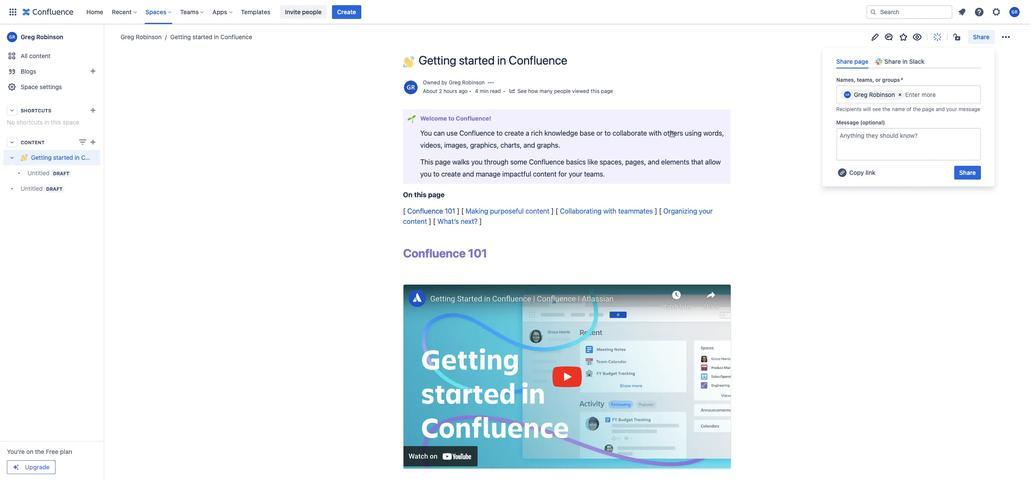 Task type: locate. For each thing, give the bounding box(es) containing it.
you
[[472, 158, 483, 166], [421, 170, 432, 178]]

confluence image
[[22, 7, 73, 17], [22, 7, 73, 17]]

1 vertical spatial this
[[51, 119, 61, 126]]

greg robinson link up all content "link"
[[3, 28, 100, 46]]

on
[[403, 191, 413, 199]]

apps
[[213, 8, 227, 15]]

or right base
[[597, 129, 603, 137]]

basics
[[566, 158, 586, 166]]

1 horizontal spatial getting started in confluence
[[170, 33, 252, 41]]

others
[[664, 129, 684, 137]]

all content
[[21, 52, 51, 59]]

greg robinson link down spaces
[[121, 33, 162, 41]]

untitled draft
[[28, 169, 69, 177], [21, 185, 63, 192]]

greg up all
[[21, 33, 35, 41]]

confluence inside this page walks you through some confluence basics like spaces, pages, and elements that allow you to create and manage impactful content for your teams.
[[529, 158, 565, 166]]

or right teams,
[[876, 77, 881, 83]]

all content link
[[3, 48, 100, 64]]

2 horizontal spatial this
[[591, 88, 600, 94]]

1 horizontal spatial the
[[883, 106, 891, 113]]

in inside tree item
[[75, 154, 80, 161]]

your profile and preferences image
[[1010, 7, 1021, 17]]

1 vertical spatial 101
[[468, 246, 488, 260]]

1 vertical spatial untitled draft
[[21, 185, 63, 192]]

0 vertical spatial started
[[193, 33, 212, 41]]

owned by greg robinson
[[423, 79, 485, 86]]

0 horizontal spatial 101
[[445, 207, 456, 215]]

1 horizontal spatial greg robinson
[[121, 33, 162, 41]]

0 horizontal spatial create
[[442, 170, 461, 178]]

1 vertical spatial getting started in confluence link
[[3, 150, 113, 165]]

2 vertical spatial your
[[700, 207, 713, 215]]

1 horizontal spatial getting started in confluence link
[[162, 33, 252, 41]]

purposeful
[[490, 207, 524, 215]]

tree containing getting started in confluence
[[3, 150, 113, 197]]

1 vertical spatial copy image
[[487, 248, 497, 259]]

welcome
[[421, 115, 447, 122]]

greg robinson
[[21, 33, 63, 41], [121, 33, 162, 41], [855, 91, 896, 98]]

0 vertical spatial getting
[[170, 33, 191, 41]]

organizing
[[664, 207, 698, 215]]

and right the pages,
[[648, 158, 660, 166]]

1 vertical spatial draft
[[46, 186, 63, 192]]

your down basics
[[569, 170, 583, 178]]

] up what's next? link
[[457, 207, 460, 215]]

0 vertical spatial this
[[591, 88, 600, 94]]

0 horizontal spatial this
[[51, 119, 61, 126]]

0 vertical spatial copy image
[[491, 115, 498, 122]]

getting up owned
[[419, 53, 457, 67]]

the right on
[[35, 448, 44, 456]]

page right this
[[435, 158, 451, 166]]

on
[[26, 448, 33, 456]]

0 horizontal spatial greg robinson link
[[3, 28, 100, 46]]

0 horizontal spatial or
[[597, 129, 603, 137]]

add shortcut image
[[88, 105, 98, 115]]

getting started in confluence link down change view 'image'
[[3, 150, 113, 165]]

with left teammates
[[604, 207, 617, 215]]

quick summary image
[[933, 32, 943, 42]]

0 horizontal spatial greg robinson
[[21, 33, 63, 41]]

1 horizontal spatial greg robinson link
[[121, 33, 162, 41]]

and down a on the top right of the page
[[524, 141, 535, 149]]

confluence
[[221, 33, 252, 41], [509, 53, 568, 67], [460, 129, 495, 137], [81, 154, 113, 161], [529, 158, 565, 166], [408, 207, 443, 215], [403, 246, 466, 260]]

confluence down create a page icon
[[81, 154, 113, 161]]

4
[[475, 88, 479, 94]]

this right on
[[414, 191, 427, 199]]

knowledge
[[545, 129, 578, 137]]

greg robinson link up ago
[[449, 79, 485, 86]]

1 vertical spatial or
[[597, 129, 603, 137]]

share in slack
[[885, 58, 925, 65]]

create down walks
[[442, 170, 461, 178]]

robinson up all content "link"
[[36, 33, 63, 41]]

1 vertical spatial your
[[569, 170, 583, 178]]

create
[[505, 129, 524, 137], [442, 170, 461, 178]]

1 vertical spatial create
[[442, 170, 461, 178]]

the right the of
[[914, 106, 922, 113]]

graphics,
[[470, 141, 499, 149]]

link
[[866, 169, 876, 176]]

upgrade button
[[7, 461, 55, 474]]

shortcuts
[[21, 108, 51, 113]]

1 horizontal spatial with
[[649, 129, 662, 137]]

tab list containing share page
[[833, 54, 985, 69]]

1 vertical spatial getting started in confluence
[[419, 53, 568, 67]]

greg robinson up all content
[[21, 33, 63, 41]]

getting started in confluence up manage page ownership image
[[419, 53, 568, 67]]

0 horizontal spatial your
[[569, 170, 583, 178]]

getting started in confluence down apps
[[170, 33, 252, 41]]

content left the for in the right of the page
[[533, 170, 557, 178]]

with
[[649, 129, 662, 137], [604, 207, 617, 215]]

0 vertical spatial getting started in confluence link
[[162, 33, 252, 41]]

0 horizontal spatial getting started in confluence link
[[3, 150, 113, 165]]

collaborate
[[613, 129, 647, 137]]

getting
[[170, 33, 191, 41], [419, 53, 457, 67], [31, 154, 52, 161]]

0 vertical spatial getting started in confluence
[[170, 33, 252, 41]]

1 vertical spatial people
[[555, 88, 571, 94]]

confluence down the apps popup button
[[221, 33, 252, 41]]

getting started in confluence down change view 'image'
[[31, 154, 113, 161]]

or
[[876, 77, 881, 83], [597, 129, 603, 137]]

1 horizontal spatial this
[[414, 191, 427, 199]]

tree item
[[3, 150, 113, 181]]

what's next? link
[[438, 218, 478, 226]]

tab list
[[833, 54, 985, 69]]

confluence up graphics,
[[460, 129, 495, 137]]

content
[[21, 139, 45, 145]]

getting started in confluence
[[170, 33, 252, 41], [419, 53, 568, 67], [31, 154, 113, 161]]

0 horizontal spatial started
[[53, 154, 73, 161]]

notification icon image
[[958, 7, 968, 17]]

(optional)
[[861, 119, 886, 126]]

[ left 'collaborating'
[[556, 207, 558, 215]]

getting down content
[[31, 154, 52, 161]]

2 horizontal spatial getting started in confluence
[[419, 53, 568, 67]]

robinson
[[36, 33, 63, 41], [136, 33, 162, 41], [462, 79, 485, 86], [870, 91, 896, 98]]

people
[[302, 8, 322, 15], [555, 88, 571, 94]]

share inside dropdown button
[[974, 33, 990, 41]]

edit this page image
[[870, 32, 881, 42]]

global element
[[5, 0, 865, 24]]

2 vertical spatial started
[[53, 154, 73, 161]]

this right viewed
[[591, 88, 600, 94]]

invite people
[[285, 8, 322, 15]]

this inside button
[[591, 88, 600, 94]]

you down this
[[421, 170, 432, 178]]

create a page image
[[88, 137, 98, 147]]

spaces button
[[143, 5, 175, 19]]

0 horizontal spatial getting started in confluence
[[31, 154, 113, 161]]

1 horizontal spatial started
[[193, 33, 212, 41]]

settings icon image
[[992, 7, 1002, 17]]

tree inside space 'element'
[[3, 150, 113, 197]]

in up read
[[498, 53, 506, 67]]

create inside this page walks you through some confluence basics like spaces, pages, and elements that allow you to create and manage impactful content for your teams.
[[442, 170, 461, 178]]

can
[[434, 129, 445, 137]]

0 vertical spatial 101
[[445, 207, 456, 215]]

2 horizontal spatial greg robinson link
[[449, 79, 485, 86]]

] left 'collaborating'
[[552, 207, 554, 215]]

page down the names, teams, or groups text box on the top
[[923, 106, 935, 113]]

0 vertical spatial draft
[[53, 171, 69, 176]]

your left message
[[947, 106, 958, 113]]

welcome to confluence!
[[421, 115, 492, 122]]

clear image
[[897, 91, 904, 98]]

your right organizing
[[700, 207, 713, 215]]

the right see
[[883, 106, 891, 113]]

share page
[[837, 58, 869, 65]]

greg robinson link inside space 'element'
[[3, 28, 100, 46]]

templates link
[[239, 5, 273, 19]]

words,
[[704, 129, 725, 137]]

confluence down graphs.
[[529, 158, 565, 166]]

the inside space 'element'
[[35, 448, 44, 456]]

through
[[485, 158, 509, 166]]

page right viewed
[[601, 88, 614, 94]]

1 vertical spatial started
[[459, 53, 495, 67]]

manage
[[476, 170, 501, 178]]

2 horizontal spatial your
[[947, 106, 958, 113]]

banner
[[0, 0, 1031, 24]]

2 vertical spatial this
[[414, 191, 427, 199]]

create inside "you can use confluence to create a rich knowledge base or to collaborate with others using words, videos, images, graphics, charts, and graphs."
[[505, 129, 524, 137]]

0 horizontal spatial people
[[302, 8, 322, 15]]

101 down next?
[[468, 246, 488, 260]]

greg robinson up see
[[855, 91, 896, 98]]

started up manage page ownership image
[[459, 53, 495, 67]]

getting started in confluence inside tree item
[[31, 154, 113, 161]]

0 vertical spatial with
[[649, 129, 662, 137]]

0 horizontal spatial you
[[421, 170, 432, 178]]

making
[[466, 207, 489, 215]]

confluence down 'what's'
[[403, 246, 466, 260]]

tree
[[3, 150, 113, 197]]

content down the confluence 101 link
[[403, 218, 427, 226]]

collapse sidebar image
[[94, 28, 113, 46]]

share button
[[969, 30, 996, 44]]

tree item containing getting started in confluence
[[3, 150, 113, 181]]

how
[[529, 88, 539, 94]]

this down shortcuts dropdown button
[[51, 119, 61, 126]]

0 vertical spatial you
[[472, 158, 483, 166]]

in down change view 'image'
[[75, 154, 80, 161]]

free
[[46, 448, 58, 456]]

premium image
[[12, 464, 19, 471]]

1 horizontal spatial getting
[[170, 33, 191, 41]]

tree item inside space 'element'
[[3, 150, 113, 181]]

greg robinson link
[[3, 28, 100, 46], [121, 33, 162, 41], [449, 79, 485, 86]]

0 vertical spatial untitled draft
[[28, 169, 69, 177]]

copy image
[[491, 115, 498, 122], [487, 248, 497, 259]]

getting down teams
[[170, 33, 191, 41]]

started down content dropdown button
[[53, 154, 73, 161]]

started down teams popup button
[[193, 33, 212, 41]]

groups
[[883, 77, 901, 83]]

see how many people viewed this page button
[[509, 87, 614, 96]]

for
[[559, 170, 567, 178]]

names,
[[837, 77, 856, 83]]

content
[[29, 52, 51, 59], [533, 170, 557, 178], [526, 207, 550, 215], [403, 218, 427, 226]]

getting inside space 'element'
[[31, 154, 52, 161]]

1 vertical spatial you
[[421, 170, 432, 178]]

robinson down spaces
[[136, 33, 162, 41]]

see
[[518, 88, 527, 94]]

elements
[[662, 158, 690, 166]]

star image
[[899, 32, 909, 42]]

confluence inside space 'element'
[[81, 154, 113, 161]]

people right many
[[555, 88, 571, 94]]

to
[[449, 115, 455, 122], [497, 129, 503, 137], [605, 129, 611, 137], [434, 170, 440, 178]]

and down the names, teams, or groups text box on the top
[[937, 106, 946, 113]]

0 horizontal spatial with
[[604, 207, 617, 215]]

this inside space 'element'
[[51, 119, 61, 126]]

to down this
[[434, 170, 440, 178]]

people inside global element
[[302, 8, 322, 15]]

hours
[[444, 88, 458, 94]]

1 horizontal spatial create
[[505, 129, 524, 137]]

spaces,
[[600, 158, 624, 166]]

0 vertical spatial or
[[876, 77, 881, 83]]

greg robinson down spaces
[[121, 33, 162, 41]]

0 vertical spatial create
[[505, 129, 524, 137]]

started
[[193, 33, 212, 41], [459, 53, 495, 67], [53, 154, 73, 161]]

you can use confluence to create a rich knowledge base or to collaborate with others using words, videos, images, graphics, charts, and graphs.
[[421, 129, 726, 149]]

people right invite
[[302, 8, 322, 15]]

create up the charts,
[[505, 129, 524, 137]]

101 up 'what's'
[[445, 207, 456, 215]]

0 vertical spatial people
[[302, 8, 322, 15]]

:wave: image
[[403, 56, 415, 67], [403, 56, 415, 67]]

]
[[457, 207, 460, 215], [552, 207, 554, 215], [655, 207, 658, 215], [429, 218, 432, 226], [480, 218, 482, 226]]

allow
[[706, 158, 721, 166]]

2 vertical spatial getting
[[31, 154, 52, 161]]

0 vertical spatial your
[[947, 106, 958, 113]]

will
[[864, 106, 872, 113]]

space
[[63, 119, 79, 126]]

you right walks
[[472, 158, 483, 166]]

your inside organizing your content
[[700, 207, 713, 215]]

share
[[974, 33, 990, 41], [837, 58, 853, 65], [885, 58, 902, 65], [960, 169, 977, 176]]

1 horizontal spatial people
[[555, 88, 571, 94]]

greg robinson image
[[845, 91, 852, 98]]

2 horizontal spatial getting
[[419, 53, 457, 67]]

with left comment icon
[[649, 129, 662, 137]]

2 vertical spatial getting started in confluence
[[31, 154, 113, 161]]

1 horizontal spatial 101
[[468, 246, 488, 260]]

1 horizontal spatial your
[[700, 207, 713, 215]]

teams button
[[178, 5, 207, 19]]

0 horizontal spatial getting
[[31, 154, 52, 161]]

1 horizontal spatial or
[[876, 77, 881, 83]]

getting started in confluence link down apps
[[162, 33, 252, 41]]

to up use on the left of the page
[[449, 115, 455, 122]]

images,
[[445, 141, 469, 149]]

Names, teams, or groups text field
[[906, 91, 959, 99]]

0 horizontal spatial the
[[35, 448, 44, 456]]

no shortcuts in this space
[[7, 119, 79, 126]]

page up teams,
[[855, 58, 869, 65]]

content right all
[[29, 52, 51, 59]]



Task type: describe. For each thing, give the bounding box(es) containing it.
ago
[[459, 88, 468, 94]]

[ down the confluence 101 link
[[433, 218, 436, 226]]

teammates
[[619, 207, 653, 215]]

share button
[[955, 166, 982, 180]]

2 horizontal spatial greg robinson
[[855, 91, 896, 98]]

copy link
[[850, 169, 876, 176]]

banner containing home
[[0, 0, 1031, 24]]

] down making
[[480, 218, 482, 226]]

in down shortcuts dropdown button
[[44, 119, 49, 126]]

home
[[86, 8, 103, 15]]

apps button
[[210, 5, 236, 19]]

teams.
[[585, 170, 605, 178]]

Message (optional) text field
[[837, 128, 982, 161]]

recipients
[[837, 106, 862, 113]]

0 vertical spatial untitled
[[28, 169, 50, 177]]

] [ what's next? ]
[[427, 218, 482, 226]]

copy image for welcome to confluence!
[[491, 115, 498, 122]]

greg up hours
[[449, 79, 461, 86]]

message
[[837, 119, 860, 126]]

greg right greg robinson image at the top of the page
[[855, 91, 868, 98]]

pages,
[[626, 158, 647, 166]]

[ confluence 101 ] [ making purposeful content ] [ collaborating with teammates ] [
[[403, 207, 664, 215]]

using
[[685, 129, 702, 137]]

confluence 101
[[403, 246, 488, 260]]

[ down on
[[403, 207, 406, 215]]

you're on the free plan
[[7, 448, 72, 456]]

appswitcher icon image
[[8, 7, 18, 17]]

upgrade
[[25, 464, 50, 471]]

home link
[[84, 5, 106, 19]]

started inside tree item
[[53, 154, 73, 161]]

slack
[[910, 58, 925, 65]]

invite people button
[[280, 5, 327, 19]]

page up the confluence 101 link
[[428, 191, 445, 199]]

page inside this page walks you through some confluence basics like spaces, pages, and elements that allow you to create and manage impactful content for your teams.
[[435, 158, 451, 166]]

teams,
[[858, 77, 875, 83]]

greg right collapse sidebar image
[[121, 33, 134, 41]]

name
[[893, 106, 906, 113]]

space element
[[0, 24, 113, 481]]

by
[[442, 79, 448, 86]]

making purposeful content link
[[466, 207, 550, 215]]

no
[[7, 119, 15, 126]]

shortcuts
[[16, 119, 43, 126]]

2 horizontal spatial started
[[459, 53, 495, 67]]

greg robinson image
[[404, 81, 418, 94]]

manage page ownership image
[[488, 79, 495, 86]]

on this page
[[403, 191, 445, 199]]

names, teams, or groups *
[[837, 77, 904, 83]]

*
[[902, 77, 904, 83]]

] down the confluence 101 link
[[429, 218, 432, 226]]

base
[[580, 129, 595, 137]]

draft inside tree item
[[53, 171, 69, 176]]

] right teammates
[[655, 207, 658, 215]]

min
[[480, 88, 489, 94]]

1 vertical spatial with
[[604, 207, 617, 215]]

2 horizontal spatial the
[[914, 106, 922, 113]]

space settings link
[[3, 79, 100, 95]]

or inside "you can use confluence to create a rich knowledge base or to collaborate with others using words, videos, images, graphics, charts, and graphs."
[[597, 129, 603, 137]]

comment icon image
[[667, 129, 677, 140]]

with inside "you can use confluence to create a rich knowledge base or to collaborate with others using words, videos, images, graphics, charts, and graphs."
[[649, 129, 662, 137]]

blogs link
[[3, 64, 100, 79]]

content inside "link"
[[29, 52, 51, 59]]

shortcuts button
[[3, 103, 100, 118]]

1 vertical spatial getting
[[419, 53, 457, 67]]

recent
[[112, 8, 132, 15]]

read
[[490, 88, 501, 94]]

getting started in confluence link inside space 'element'
[[3, 150, 113, 165]]

[ left organizing
[[660, 207, 662, 215]]

no restrictions image
[[953, 32, 964, 42]]

help icon image
[[975, 7, 985, 17]]

templates
[[241, 8, 271, 15]]

videos,
[[421, 141, 443, 149]]

plan
[[60, 448, 72, 456]]

message (optional)
[[837, 119, 886, 126]]

like
[[588, 158, 598, 166]]

that
[[692, 158, 704, 166]]

confluence down on this page
[[408, 207, 443, 215]]

confluence!
[[456, 115, 492, 122]]

your inside this page walks you through some confluence basics like spaces, pages, and elements that allow you to create and manage impactful content for your teams.
[[569, 170, 583, 178]]

this page walks you through some confluence basics like spaces, pages, and elements that allow you to create and manage impactful content for your teams.
[[421, 158, 723, 178]]

create
[[337, 8, 356, 15]]

space settings
[[21, 83, 62, 91]]

more actions image
[[1002, 32, 1012, 42]]

to up the charts,
[[497, 129, 503, 137]]

greg inside space 'element'
[[21, 33, 35, 41]]

share inside button
[[960, 169, 977, 176]]

and inside "you can use confluence to create a rich knowledge base or to collaborate with others using words, videos, images, graphics, charts, and graphs."
[[524, 141, 535, 149]]

robinson up 4
[[462, 79, 485, 86]]

copy image for confluence 101
[[487, 248, 497, 259]]

in left slack
[[903, 58, 908, 65]]

recipients will see the name of the page and your message
[[837, 106, 981, 113]]

untitled draft inside tree item
[[28, 169, 69, 177]]

blogs
[[21, 68, 36, 75]]

create a blog image
[[88, 66, 98, 76]]

2
[[439, 88, 442, 94]]

teams
[[180, 8, 199, 15]]

to inside this page walks you through some confluence basics like spaces, pages, and elements that allow you to create and manage impactful content for your teams.
[[434, 170, 440, 178]]

collaborating
[[560, 207, 602, 215]]

content inside this page walks you through some confluence basics like spaces, pages, and elements that allow you to create and manage impactful content for your teams.
[[533, 170, 557, 178]]

invite
[[285, 8, 301, 15]]

of
[[907, 106, 912, 113]]

content inside organizing your content
[[403, 218, 427, 226]]

content button
[[3, 134, 100, 150]]

organizing your content link
[[403, 207, 715, 226]]

4 min read
[[475, 88, 501, 94]]

1 horizontal spatial you
[[472, 158, 483, 166]]

confluence inside "you can use confluence to create a rich knowledge base or to collaborate with others using words, videos, images, graphics, charts, and graphs."
[[460, 129, 495, 137]]

impactful
[[503, 170, 532, 178]]

confluence 101 link
[[408, 207, 456, 215]]

use
[[447, 129, 458, 137]]

1 vertical spatial untitled
[[21, 185, 43, 192]]

you're
[[7, 448, 25, 456]]

in down apps
[[214, 33, 219, 41]]

page inside button
[[601, 88, 614, 94]]

robinson inside space 'element'
[[36, 33, 63, 41]]

confluence up 'how'
[[509, 53, 568, 67]]

all
[[21, 52, 28, 59]]

spaces
[[146, 8, 167, 15]]

walks
[[453, 158, 470, 166]]

greg robinson inside space 'element'
[[21, 33, 63, 41]]

[ up what's next? link
[[462, 207, 464, 215]]

search image
[[871, 8, 877, 15]]

Search field
[[867, 5, 953, 19]]

rich
[[531, 129, 543, 137]]

start watching image
[[913, 32, 923, 42]]

owned
[[423, 79, 440, 86]]

charts,
[[501, 141, 522, 149]]

copy link button
[[837, 166, 877, 180]]

this
[[421, 158, 434, 166]]

organizing your content
[[403, 207, 715, 226]]

about 2 hours ago
[[423, 88, 468, 94]]

to right base
[[605, 129, 611, 137]]

and down walks
[[463, 170, 474, 178]]

what's
[[438, 218, 459, 226]]

create link
[[332, 5, 362, 19]]

change view image
[[78, 137, 88, 147]]

robinson up see
[[870, 91, 896, 98]]

message
[[959, 106, 981, 113]]

content right purposeful
[[526, 207, 550, 215]]

next?
[[461, 218, 478, 226]]

settings
[[40, 83, 62, 91]]



Task type: vqa. For each thing, say whether or not it's contained in the screenshot.
the top The Overview
no



